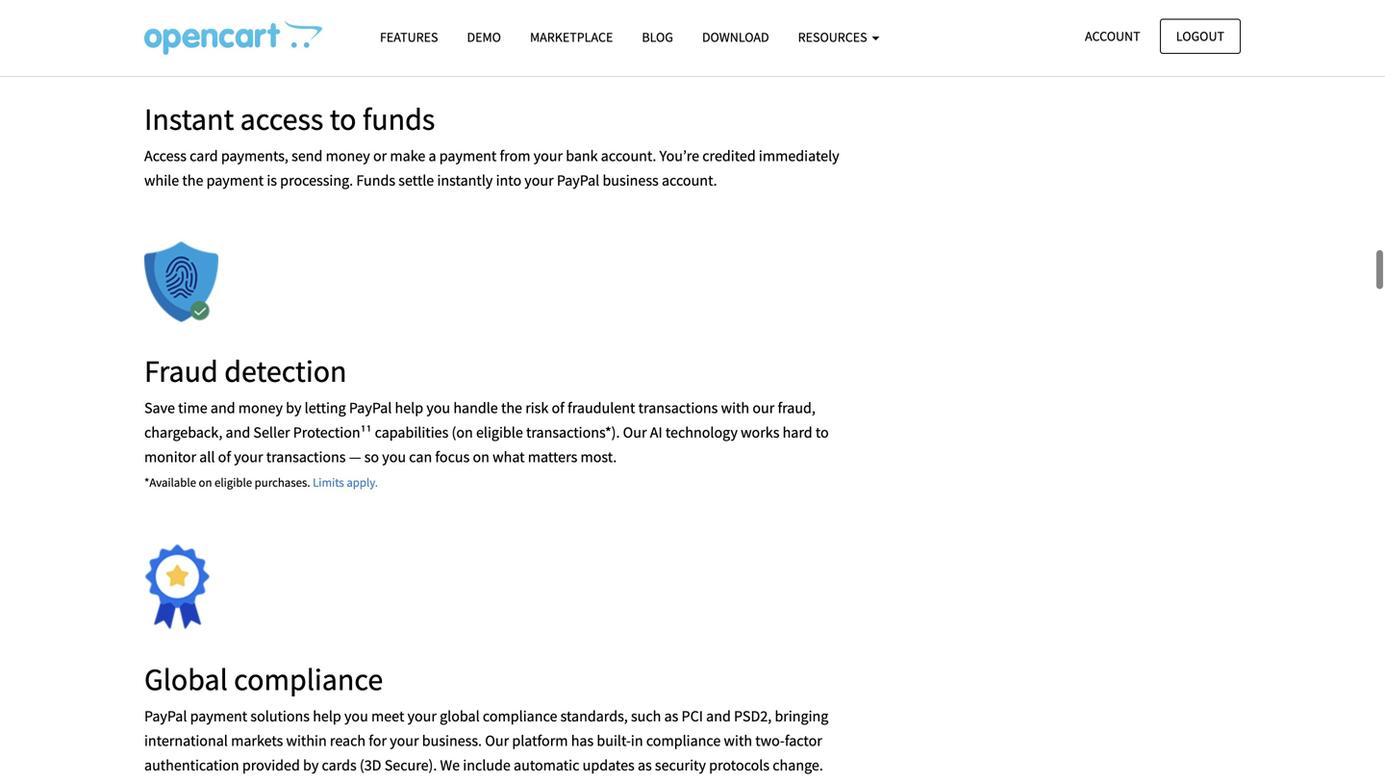 Task type: vqa. For each thing, say whether or not it's contained in the screenshot.
Multi-
no



Task type: describe. For each thing, give the bounding box(es) containing it.
your inside fraud detection save time and money by letting paypal help you handle the risk of fraudulent transactions with our fraud, chargeback, and seller protection¹¹ capabilities (on eligible transactions*). our ai technology works hard to monitor all of your transactions — so you can focus on what matters most. *available on eligible purchases. limits apply.
[[234, 448, 263, 467]]

international
[[144, 731, 228, 750]]

reach
[[330, 731, 366, 750]]

factor
[[785, 731, 822, 750]]

a
[[429, 146, 436, 165]]

with inside fraud detection save time and money by letting paypal help you handle the risk of fraudulent transactions with our fraud, chargeback, and seller protection¹¹ capabilities (on eligible transactions*). our ai technology works hard to monitor all of your transactions — so you can focus on what matters most. *available on eligible purchases. limits apply.
[[721, 398, 750, 417]]

by inside fraud detection save time and money by letting paypal help you handle the risk of fraudulent transactions with our fraud, chargeback, and seller protection¹¹ capabilities (on eligible transactions*). our ai technology works hard to monitor all of your transactions — so you can focus on what matters most. *available on eligible purchases. limits apply.
[[286, 398, 302, 417]]

help inside fraud detection save time and money by letting paypal help you handle the risk of fraudulent transactions with our fraud, chargeback, and seller protection¹¹ capabilities (on eligible transactions*). our ai technology works hard to monitor all of your transactions — so you can focus on what matters most. *available on eligible purchases. limits apply.
[[395, 398, 423, 417]]

include
[[463, 756, 511, 775]]

1 vertical spatial you
[[382, 448, 406, 467]]

the inside instant access to funds access card payments, send money or make a payment from your bank account. you're credited immediately while the payment is processing. funds settle instantly into your paypal business account.
[[182, 171, 203, 190]]

features link
[[366, 20, 453, 54]]

works
[[741, 423, 780, 442]]

protection¹¹
[[293, 423, 372, 442]]

save
[[144, 398, 175, 417]]

1 horizontal spatial of
[[552, 398, 565, 417]]

blog
[[642, 28, 673, 46]]

send
[[292, 146, 323, 165]]

global compliance paypal payment solutions help you meet your global compliance standards, such as pci and psd2, bringing international markets within reach for your business. our platform has built-in compliance with two-factor authentication provided by cards (3d secure). we include automatic updates as security protocols change.
[[144, 660, 829, 775]]

global
[[440, 706, 480, 726]]

processing.
[[280, 171, 353, 190]]

can
[[409, 448, 432, 467]]

credited
[[703, 146, 756, 165]]

solutions
[[251, 706, 310, 726]]

funds
[[356, 171, 396, 190]]

monitor
[[144, 448, 196, 467]]

hard
[[783, 423, 813, 442]]

logout
[[1177, 27, 1225, 45]]

within
[[286, 731, 327, 750]]

make
[[390, 146, 426, 165]]

download link
[[688, 20, 784, 54]]

(on
[[452, 423, 473, 442]]

apply.
[[347, 475, 378, 490]]

transactions*).
[[526, 423, 620, 442]]

risk
[[526, 398, 549, 417]]

standards,
[[561, 706, 628, 726]]

two-
[[756, 731, 785, 750]]

security
[[655, 756, 706, 775]]

letting
[[305, 398, 346, 417]]

marketplace link
[[516, 20, 628, 54]]

logout link
[[1160, 19, 1241, 54]]

or
[[373, 146, 387, 165]]

features
[[380, 28, 438, 46]]

markets
[[231, 731, 283, 750]]

access
[[144, 146, 187, 165]]

instantly
[[437, 171, 493, 190]]

secure).
[[385, 756, 437, 775]]

1 vertical spatial and
[[226, 423, 250, 442]]

1 horizontal spatial as
[[664, 706, 679, 726]]

business
[[603, 171, 659, 190]]

psd2,
[[734, 706, 772, 726]]

paypal inside instant access to funds access card payments, send money or make a payment from your bank account. you're credited immediately while the payment is processing. funds settle instantly into your paypal business account.
[[557, 171, 600, 190]]

you inside 'global compliance paypal payment solutions help you meet your global compliance standards, such as pci and psd2, bringing international markets within reach for your business. our platform has built-in compliance with two-factor authentication provided by cards (3d secure). we include automatic updates as security protocols change.'
[[344, 706, 368, 726]]

fraud detection save time and money by letting paypal help you handle the risk of fraudulent transactions with our fraud, chargeback, and seller protection¹¹ capabilities (on eligible transactions*). our ai technology works hard to monitor all of your transactions — so you can focus on what matters most. *available on eligible purchases. limits apply.
[[144, 352, 829, 490]]

1 vertical spatial eligible
[[215, 475, 252, 490]]

what
[[493, 448, 525, 467]]

capabilities
[[375, 423, 449, 442]]

(3d
[[360, 756, 382, 775]]

2 horizontal spatial compliance
[[646, 731, 721, 750]]

provided
[[242, 756, 300, 775]]

most.
[[581, 448, 617, 467]]

built-
[[597, 731, 631, 750]]

1 vertical spatial on
[[199, 475, 212, 490]]

demo link
[[453, 20, 516, 54]]

is
[[267, 171, 277, 190]]

0 horizontal spatial of
[[218, 448, 231, 467]]

we
[[440, 756, 460, 775]]

pci
[[682, 706, 703, 726]]

account
[[1085, 27, 1141, 45]]

immediately
[[759, 146, 840, 165]]

paypal inside fraud detection save time and money by letting paypal help you handle the risk of fraudulent transactions with our fraud, chargeback, and seller protection¹¹ capabilities (on eligible transactions*). our ai technology works hard to monitor all of your transactions — so you can focus on what matters most. *available on eligible purchases. limits apply.
[[349, 398, 392, 417]]

our
[[753, 398, 775, 417]]

in
[[631, 731, 643, 750]]

bank
[[566, 146, 598, 165]]

our inside 'global compliance paypal payment solutions help you meet your global compliance standards, such as pci and psd2, bringing international markets within reach for your business. our platform has built-in compliance with two-factor authentication provided by cards (3d secure). we include automatic updates as security protocols change.'
[[485, 731, 509, 750]]

purchases.
[[255, 475, 310, 490]]

access
[[240, 100, 324, 138]]

automatic
[[514, 756, 580, 775]]

0 vertical spatial on
[[473, 448, 490, 467]]

matters
[[528, 448, 578, 467]]

*available
[[144, 475, 196, 490]]

settle
[[399, 171, 434, 190]]

all
[[199, 448, 215, 467]]



Task type: locate. For each thing, give the bounding box(es) containing it.
by inside 'global compliance paypal payment solutions help you meet your global compliance standards, such as pci and psd2, bringing international markets within reach for your business. our platform has built-in compliance with two-factor authentication provided by cards (3d secure). we include automatic updates as security protocols change.'
[[303, 756, 319, 775]]

1 vertical spatial payment
[[206, 171, 264, 190]]

seller
[[253, 423, 290, 442]]

payment up instantly
[[439, 146, 497, 165]]

limits apply. link
[[313, 475, 378, 490]]

eligible up what
[[476, 423, 523, 442]]

0 horizontal spatial account.
[[601, 146, 657, 165]]

0 horizontal spatial the
[[182, 171, 203, 190]]

instant access to funds access card payments, send money or make a payment from your bank account. you're credited immediately while the payment is processing. funds settle instantly into your paypal business account.
[[144, 100, 840, 190]]

money up seller
[[238, 398, 283, 417]]

0 horizontal spatial money
[[238, 398, 283, 417]]

download
[[702, 28, 769, 46]]

your right meet
[[408, 706, 437, 726]]

the inside fraud detection save time and money by letting paypal help you handle the risk of fraudulent transactions with our fraud, chargeback, and seller protection¹¹ capabilities (on eligible transactions*). our ai technology works hard to monitor all of your transactions — so you can focus on what matters most. *available on eligible purchases. limits apply.
[[501, 398, 522, 417]]

1 horizontal spatial eligible
[[476, 423, 523, 442]]

1 vertical spatial help
[[313, 706, 341, 726]]

1 vertical spatial account.
[[662, 171, 717, 190]]

1 horizontal spatial paypal
[[349, 398, 392, 417]]

our up include
[[485, 731, 509, 750]]

on left what
[[473, 448, 490, 467]]

with
[[721, 398, 750, 417], [724, 731, 752, 750]]

1 horizontal spatial money
[[326, 146, 370, 165]]

1 vertical spatial money
[[238, 398, 283, 417]]

0 vertical spatial as
[[664, 706, 679, 726]]

2 horizontal spatial you
[[427, 398, 450, 417]]

our inside fraud detection save time and money by letting paypal help you handle the risk of fraudulent transactions with our fraud, chargeback, and seller protection¹¹ capabilities (on eligible transactions*). our ai technology works hard to monitor all of your transactions — so you can focus on what matters most. *available on eligible purchases. limits apply.
[[623, 423, 647, 442]]

into
[[496, 171, 522, 190]]

updates
[[583, 756, 635, 775]]

1 vertical spatial with
[[724, 731, 752, 750]]

with inside 'global compliance paypal payment solutions help you meet your global compliance standards, such as pci and psd2, bringing international markets within reach for your business. our platform has built-in compliance with two-factor authentication provided by cards (3d secure). we include automatic updates as security protocols change.'
[[724, 731, 752, 750]]

you're
[[660, 146, 700, 165]]

0 horizontal spatial to
[[330, 100, 356, 138]]

global
[[144, 660, 228, 699]]

your right into
[[525, 171, 554, 190]]

such
[[631, 706, 661, 726]]

has
[[571, 731, 594, 750]]

2 vertical spatial and
[[706, 706, 731, 726]]

compliance up security
[[646, 731, 721, 750]]

technology
[[666, 423, 738, 442]]

0 vertical spatial and
[[211, 398, 235, 417]]

your
[[534, 146, 563, 165], [525, 171, 554, 190], [234, 448, 263, 467], [408, 706, 437, 726], [390, 731, 419, 750]]

paypal up international at the left of page
[[144, 706, 187, 726]]

you up capabilities
[[427, 398, 450, 417]]

0 vertical spatial with
[[721, 398, 750, 417]]

money
[[326, 146, 370, 165], [238, 398, 283, 417]]

paypal
[[557, 171, 600, 190], [349, 398, 392, 417], [144, 706, 187, 726]]

with up protocols
[[724, 731, 752, 750]]

1 vertical spatial by
[[303, 756, 319, 775]]

1 vertical spatial transactions
[[266, 448, 346, 467]]

1 vertical spatial compliance
[[483, 706, 557, 726]]

the left 'risk'
[[501, 398, 522, 417]]

marketplace
[[530, 28, 613, 46]]

1 horizontal spatial on
[[473, 448, 490, 467]]

1 vertical spatial of
[[218, 448, 231, 467]]

to right hard
[[816, 423, 829, 442]]

1 horizontal spatial compliance
[[483, 706, 557, 726]]

limits
[[313, 475, 344, 490]]

help inside 'global compliance paypal payment solutions help you meet your global compliance standards, such as pci and psd2, bringing international markets within reach for your business. our platform has built-in compliance with two-factor authentication provided by cards (3d secure). we include automatic updates as security protocols change.'
[[313, 706, 341, 726]]

2 horizontal spatial paypal
[[557, 171, 600, 190]]

with left 'our'
[[721, 398, 750, 417]]

0 vertical spatial money
[[326, 146, 370, 165]]

0 vertical spatial the
[[182, 171, 203, 190]]

to inside fraud detection save time and money by letting paypal help you handle the risk of fraudulent transactions with our fraud, chargeback, and seller protection¹¹ capabilities (on eligible transactions*). our ai technology works hard to monitor all of your transactions — so you can focus on what matters most. *available on eligible purchases. limits apply.
[[816, 423, 829, 442]]

0 vertical spatial account.
[[601, 146, 657, 165]]

while
[[144, 171, 179, 190]]

you up reach
[[344, 706, 368, 726]]

opencart - paypal checkout integration image
[[144, 20, 322, 55]]

2 vertical spatial paypal
[[144, 706, 187, 726]]

0 vertical spatial paypal
[[557, 171, 600, 190]]

the
[[182, 171, 203, 190], [501, 398, 522, 417]]

0 vertical spatial to
[[330, 100, 356, 138]]

1 horizontal spatial account.
[[662, 171, 717, 190]]

1 horizontal spatial transactions
[[638, 398, 718, 417]]

1 vertical spatial paypal
[[349, 398, 392, 417]]

chargeback,
[[144, 423, 223, 442]]

2 vertical spatial payment
[[190, 706, 247, 726]]

authentication
[[144, 756, 239, 775]]

fraud
[[144, 352, 218, 390]]

0 horizontal spatial by
[[286, 398, 302, 417]]

1 vertical spatial our
[[485, 731, 509, 750]]

card
[[190, 146, 218, 165]]

so
[[364, 448, 379, 467]]

for
[[369, 731, 387, 750]]

from
[[500, 146, 531, 165]]

of right all at bottom left
[[218, 448, 231, 467]]

bringing
[[775, 706, 829, 726]]

payments,
[[221, 146, 289, 165]]

your down seller
[[234, 448, 263, 467]]

0 vertical spatial eligible
[[476, 423, 523, 442]]

0 vertical spatial by
[[286, 398, 302, 417]]

0 vertical spatial help
[[395, 398, 423, 417]]

blog link
[[628, 20, 688, 54]]

eligible down all at bottom left
[[215, 475, 252, 490]]

to
[[330, 100, 356, 138], [816, 423, 829, 442]]

payment up international at the left of page
[[190, 706, 247, 726]]

help
[[395, 398, 423, 417], [313, 706, 341, 726]]

our
[[623, 423, 647, 442], [485, 731, 509, 750]]

detection
[[224, 352, 347, 390]]

account. down you're
[[662, 171, 717, 190]]

0 vertical spatial transactions
[[638, 398, 718, 417]]

compliance up platform in the bottom left of the page
[[483, 706, 557, 726]]

paypal inside 'global compliance paypal payment solutions help you meet your global compliance standards, such as pci and psd2, bringing international markets within reach for your business. our platform has built-in compliance with two-factor authentication provided by cards (3d secure). we include automatic updates as security protocols change.'
[[144, 706, 187, 726]]

1 horizontal spatial help
[[395, 398, 423, 417]]

0 vertical spatial payment
[[439, 146, 497, 165]]

as left pci
[[664, 706, 679, 726]]

resources link
[[784, 20, 894, 54]]

1 vertical spatial the
[[501, 398, 522, 417]]

fraud,
[[778, 398, 816, 417]]

you
[[427, 398, 450, 417], [382, 448, 406, 467], [344, 706, 368, 726]]

2 vertical spatial compliance
[[646, 731, 721, 750]]

and left seller
[[226, 423, 250, 442]]

our left the ai
[[623, 423, 647, 442]]

help up within
[[313, 706, 341, 726]]

0 vertical spatial you
[[427, 398, 450, 417]]

0 horizontal spatial as
[[638, 756, 652, 775]]

transactions up the ai
[[638, 398, 718, 417]]

your up the secure).
[[390, 731, 419, 750]]

and inside 'global compliance paypal payment solutions help you meet your global compliance standards, such as pci and psd2, bringing international markets within reach for your business. our platform has built-in compliance with two-factor authentication provided by cards (3d secure). we include automatic updates as security protocols change.'
[[706, 706, 731, 726]]

the down 'card'
[[182, 171, 203, 190]]

time
[[178, 398, 208, 417]]

and
[[211, 398, 235, 417], [226, 423, 250, 442], [706, 706, 731, 726]]

0 horizontal spatial transactions
[[266, 448, 346, 467]]

account.
[[601, 146, 657, 165], [662, 171, 717, 190]]

protocols
[[709, 756, 770, 775]]

transactions up "limits"
[[266, 448, 346, 467]]

transactions
[[638, 398, 718, 417], [266, 448, 346, 467]]

demo
[[467, 28, 501, 46]]

help up capabilities
[[395, 398, 423, 417]]

paypal right the letting
[[349, 398, 392, 417]]

and right pci
[[706, 706, 731, 726]]

focus
[[435, 448, 470, 467]]

account. up business
[[601, 146, 657, 165]]

as down in
[[638, 756, 652, 775]]

on
[[473, 448, 490, 467], [199, 475, 212, 490]]

handle
[[453, 398, 498, 417]]

1 horizontal spatial to
[[816, 423, 829, 442]]

0 vertical spatial our
[[623, 423, 647, 442]]

payment inside 'global compliance paypal payment solutions help you meet your global compliance standards, such as pci and psd2, bringing international markets within reach for your business. our platform has built-in compliance with two-factor authentication provided by cards (3d secure). we include automatic updates as security protocols change.'
[[190, 706, 247, 726]]

resources
[[798, 28, 870, 46]]

0 horizontal spatial paypal
[[144, 706, 187, 726]]

and right time in the left bottom of the page
[[211, 398, 235, 417]]

cards
[[322, 756, 357, 775]]

1 horizontal spatial by
[[303, 756, 319, 775]]

your right from
[[534, 146, 563, 165]]

0 horizontal spatial you
[[344, 706, 368, 726]]

paypal down bank
[[557, 171, 600, 190]]

1 horizontal spatial you
[[382, 448, 406, 467]]

change.
[[773, 756, 823, 775]]

0 horizontal spatial help
[[313, 706, 341, 726]]

0 horizontal spatial on
[[199, 475, 212, 490]]

business.
[[422, 731, 482, 750]]

1 vertical spatial to
[[816, 423, 829, 442]]

1 horizontal spatial the
[[501, 398, 522, 417]]

compliance up solutions
[[234, 660, 383, 699]]

0 horizontal spatial eligible
[[215, 475, 252, 490]]

2 vertical spatial you
[[344, 706, 368, 726]]

as
[[664, 706, 679, 726], [638, 756, 652, 775]]

to left funds at left
[[330, 100, 356, 138]]

payment
[[439, 146, 497, 165], [206, 171, 264, 190], [190, 706, 247, 726]]

platform
[[512, 731, 568, 750]]

funds
[[363, 100, 435, 138]]

1 horizontal spatial our
[[623, 423, 647, 442]]

money left or
[[326, 146, 370, 165]]

to inside instant access to funds access card payments, send money or make a payment from your bank account. you're credited immediately while the payment is processing. funds settle instantly into your paypal business account.
[[330, 100, 356, 138]]

of right 'risk'
[[552, 398, 565, 417]]

ai
[[650, 423, 663, 442]]

of
[[552, 398, 565, 417], [218, 448, 231, 467]]

by left the letting
[[286, 398, 302, 417]]

by down within
[[303, 756, 319, 775]]

0 horizontal spatial compliance
[[234, 660, 383, 699]]

1 vertical spatial as
[[638, 756, 652, 775]]

—
[[349, 448, 361, 467]]

meet
[[371, 706, 404, 726]]

payment down the payments,
[[206, 171, 264, 190]]

0 horizontal spatial our
[[485, 731, 509, 750]]

0 vertical spatial of
[[552, 398, 565, 417]]

compliance
[[234, 660, 383, 699], [483, 706, 557, 726], [646, 731, 721, 750]]

money inside instant access to funds access card payments, send money or make a payment from your bank account. you're credited immediately while the payment is processing. funds settle instantly into your paypal business account.
[[326, 146, 370, 165]]

money inside fraud detection save time and money by letting paypal help you handle the risk of fraudulent transactions with our fraud, chargeback, and seller protection¹¹ capabilities (on eligible transactions*). our ai technology works hard to monitor all of your transactions — so you can focus on what matters most. *available on eligible purchases. limits apply.
[[238, 398, 283, 417]]

you right so
[[382, 448, 406, 467]]

on down all at bottom left
[[199, 475, 212, 490]]

fraudulent
[[568, 398, 635, 417]]

instant
[[144, 100, 234, 138]]

0 vertical spatial compliance
[[234, 660, 383, 699]]



